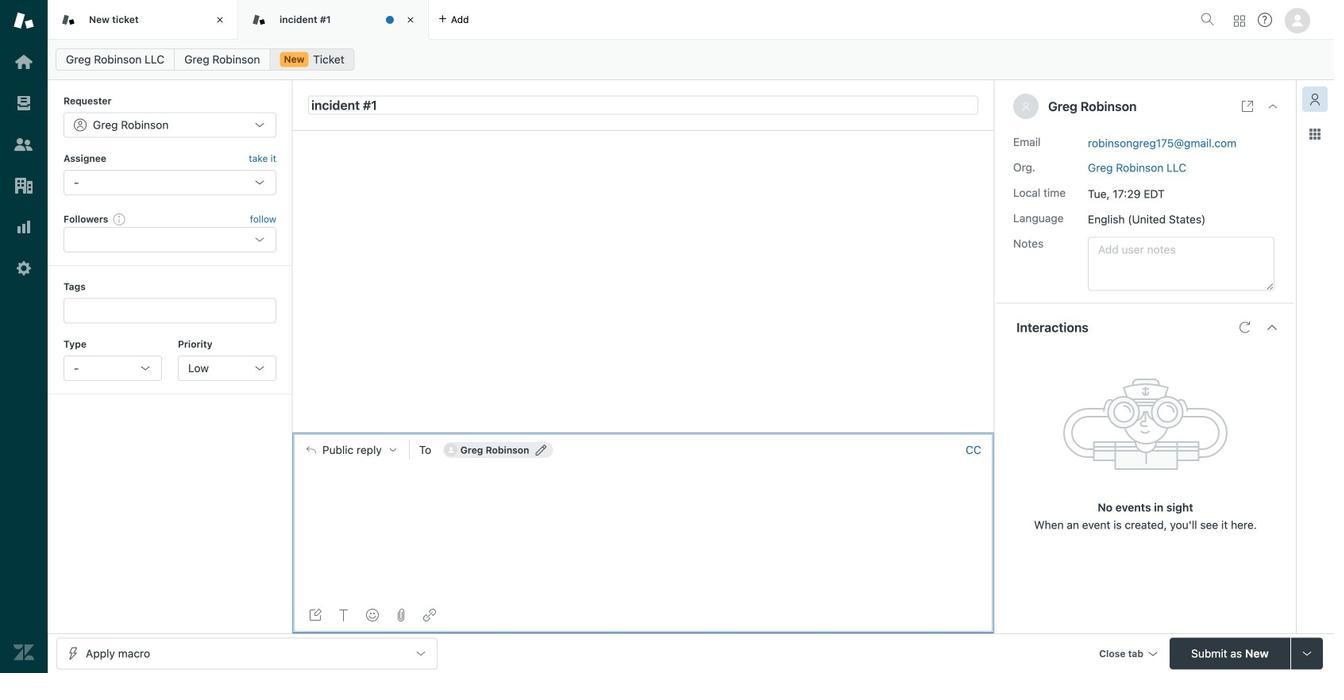 Task type: describe. For each thing, give the bounding box(es) containing it.
draft mode image
[[309, 609, 322, 622]]

reporting image
[[14, 217, 34, 237]]

apps image
[[1309, 128, 1321, 141]]

insert emojis image
[[366, 609, 379, 622]]

2 horizontal spatial close image
[[1267, 100, 1279, 113]]

minimize composer image
[[637, 426, 650, 439]]

2 tab from the left
[[238, 0, 429, 40]]

secondary element
[[48, 44, 1334, 75]]

Subject field
[[308, 96, 978, 115]]

Add user notes text field
[[1088, 237, 1275, 291]]

zendesk products image
[[1234, 15, 1245, 27]]



Task type: vqa. For each thing, say whether or not it's contained in the screenshot.
the right Yesterday 11:04 text box
no



Task type: locate. For each thing, give the bounding box(es) containing it.
edit user image
[[536, 445, 547, 456]]

Public reply composer text field
[[299, 467, 987, 500]]

main element
[[0, 0, 48, 673]]

views image
[[14, 93, 34, 114]]

zendesk support image
[[14, 10, 34, 31]]

displays possible ticket submission types image
[[1301, 648, 1313, 660]]

user image
[[1021, 102, 1031, 111], [1023, 103, 1029, 111]]

add attachment image
[[395, 609, 407, 622]]

add link (cmd k) image
[[423, 609, 436, 622]]

organizations image
[[14, 176, 34, 196]]

get started image
[[14, 52, 34, 72]]

zendesk image
[[14, 642, 34, 663]]

customer context image
[[1309, 93, 1321, 106]]

info on adding followers image
[[113, 213, 126, 226]]

tabs tab list
[[48, 0, 1194, 40]]

view more details image
[[1241, 100, 1254, 113]]

customers image
[[14, 134, 34, 155]]

1 tab from the left
[[48, 0, 238, 40]]

close image
[[212, 12, 228, 28], [403, 12, 419, 28], [1267, 100, 1279, 113]]

get help image
[[1258, 13, 1272, 27]]

robinsongreg175@gmail.com image
[[445, 444, 457, 456]]

1 horizontal spatial close image
[[403, 12, 419, 28]]

tab
[[48, 0, 238, 40], [238, 0, 429, 40]]

admin image
[[14, 258, 34, 279]]

format text image
[[338, 609, 350, 622]]

0 horizontal spatial close image
[[212, 12, 228, 28]]



